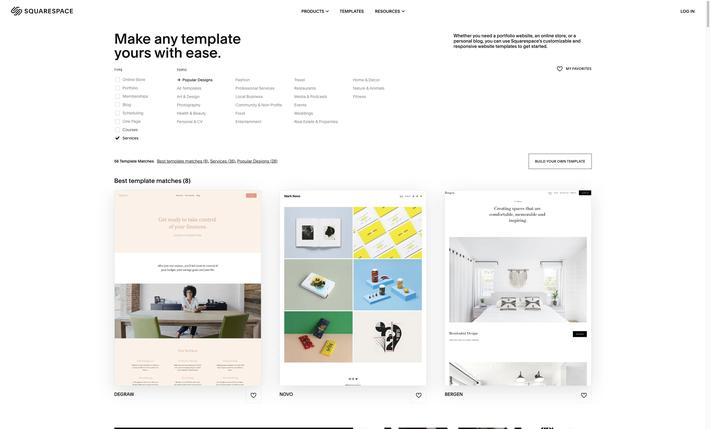 Task type: vqa. For each thing, say whether or not it's contained in the screenshot.
Account
no



Task type: describe. For each thing, give the bounding box(es) containing it.
build your own template button
[[529, 154, 592, 169]]

bergen element
[[446, 190, 592, 386]]

professional services link
[[236, 86, 280, 91]]

favorites
[[573, 67, 592, 71]]

0 vertical spatial services
[[259, 86, 275, 91]]

community
[[236, 102, 257, 107]]

start with novo
[[325, 277, 376, 284]]

1 vertical spatial novo
[[358, 288, 374, 294]]

personal
[[177, 119, 193, 124]]

2 vertical spatial novo
[[280, 392, 293, 397]]

fashion
[[236, 77, 250, 82]]

nature & animals link
[[353, 86, 390, 91]]

start for preview novo
[[325, 277, 342, 284]]

& right estate
[[316, 119, 318, 124]]

started.
[[532, 44, 548, 49]]

squarespace's
[[512, 38, 543, 44]]

personal & cv link
[[177, 119, 208, 124]]

entertainment link
[[236, 119, 267, 124]]

1 horizontal spatial you
[[485, 38, 493, 44]]

art
[[177, 94, 182, 99]]

start for preview degraw
[[156, 277, 173, 284]]

best for best template matches ( 8 )
[[114, 177, 127, 185]]

popular designs link
[[177, 77, 213, 82]]

real estate & properties
[[295, 119, 338, 124]]

real estate & properties link
[[295, 119, 344, 124]]

preview for preview novo
[[332, 288, 357, 294]]

blog,
[[474, 38, 485, 44]]

own
[[558, 159, 567, 163]]

0 vertical spatial popular
[[183, 77, 197, 82]]

website,
[[517, 33, 534, 38]]

real
[[295, 119, 303, 124]]

squarespace logo image
[[11, 7, 73, 16]]

& for beauty
[[190, 111, 192, 116]]

2 a from the left
[[574, 33, 577, 38]]

nature
[[353, 86, 366, 91]]

1 vertical spatial services
[[123, 136, 139, 141]]

preview degraw link
[[163, 284, 213, 299]]

templates link
[[340, 0, 364, 22]]

start for preview bergen
[[488, 277, 505, 284]]

0 horizontal spatial templates
[[183, 86, 202, 91]]

novo image
[[280, 190, 427, 386]]

best template matches (8) , services (36) , popular designs (28)
[[157, 158, 278, 164]]

56
[[114, 159, 119, 164]]

degraw inside preview degraw link
[[189, 288, 213, 294]]

use
[[503, 38, 511, 44]]

design
[[187, 94, 200, 99]]

online
[[542, 33, 555, 38]]

services (36) link
[[210, 158, 235, 164]]

with for start with degraw
[[174, 277, 188, 284]]

degraw image
[[115, 190, 261, 386]]

0 vertical spatial templates
[[340, 8, 364, 14]]

products
[[302, 8, 325, 14]]

add bergen to your favorites list image
[[582, 392, 588, 399]]

preview bergen
[[495, 288, 543, 294]]

& for animals
[[367, 86, 369, 91]]

)
[[189, 177, 191, 185]]

media & podcasts link
[[295, 94, 333, 99]]

art & design
[[177, 94, 200, 99]]

& for cv
[[194, 119, 196, 124]]

& for podcasts
[[307, 94, 310, 99]]

preview for preview bergen
[[495, 288, 519, 294]]

local
[[236, 94, 246, 99]]

website
[[478, 44, 495, 49]]

fitness link
[[353, 94, 372, 99]]

templates
[[496, 44, 517, 49]]

log             in
[[681, 8, 696, 14]]

with inside the make any template yours with ease.
[[154, 44, 183, 61]]

bergen image
[[446, 190, 592, 386]]

can
[[494, 38, 502, 44]]

photography link
[[177, 102, 206, 107]]

whether
[[454, 33, 472, 38]]

template inside button
[[568, 159, 586, 163]]

page
[[131, 119, 141, 124]]

start with degraw
[[156, 277, 214, 284]]

1 horizontal spatial popular
[[238, 158, 253, 164]]

customizable
[[544, 38, 572, 44]]

log             in link
[[681, 8, 696, 14]]

template inside the make any template yours with ease.
[[181, 30, 241, 47]]

your
[[547, 159, 557, 163]]

art & design link
[[177, 94, 205, 99]]

add novo to your favorites list image
[[416, 392, 422, 399]]

food link
[[236, 111, 251, 116]]

store,
[[556, 33, 568, 38]]

preview for preview degraw
[[163, 288, 187, 294]]

courses
[[123, 127, 138, 132]]

degraw element
[[115, 190, 261, 386]]

with for start with bergen
[[506, 277, 520, 284]]

bergen inside button
[[522, 277, 544, 284]]

weddings
[[295, 111, 313, 116]]

2 vertical spatial bergen
[[445, 392, 463, 397]]



Task type: locate. For each thing, give the bounding box(es) containing it.
properties
[[319, 119, 338, 124]]

1 a from the left
[[494, 33, 496, 38]]

with up preview degraw
[[174, 277, 188, 284]]

1 vertical spatial bergen
[[520, 288, 543, 294]]

novo inside button
[[359, 277, 376, 284]]

all
[[177, 86, 182, 91]]

0 horizontal spatial ,
[[208, 158, 209, 164]]

matches
[[185, 158, 202, 164], [156, 177, 182, 185]]

podcasts
[[311, 94, 327, 99]]

1 horizontal spatial best
[[157, 158, 166, 164]]

0 horizontal spatial start
[[156, 277, 173, 284]]

decor
[[369, 77, 380, 82]]

2 horizontal spatial services
[[259, 86, 275, 91]]

matches for (8)
[[185, 158, 202, 164]]

media & podcasts
[[295, 94, 327, 99]]

build your own template
[[536, 159, 586, 163]]

community & non-profits
[[236, 102, 282, 107]]

3 start from the left
[[488, 277, 505, 284]]

& right art
[[183, 94, 186, 99]]

1 vertical spatial designs
[[254, 158, 270, 164]]

best right matches
[[157, 158, 166, 164]]

yours
[[114, 44, 151, 61]]

type
[[114, 68, 123, 72]]

popular designs
[[183, 77, 213, 82]]

events link
[[295, 102, 312, 107]]

56 template matches
[[114, 159, 154, 164]]

portfolio
[[497, 33, 516, 38]]

one
[[123, 119, 131, 124]]

services down courses
[[123, 136, 139, 141]]

business
[[247, 94, 263, 99]]

ease.
[[186, 44, 221, 61]]

with up the preview novo on the bottom of page
[[343, 277, 358, 284]]

preview down the start with degraw
[[163, 288, 187, 294]]

health & beauty
[[177, 111, 206, 116]]

designs left '(28)'
[[254, 158, 270, 164]]

0 vertical spatial matches
[[185, 158, 202, 164]]

health
[[177, 111, 189, 116]]

professional
[[236, 86, 258, 91]]

novo element
[[280, 190, 427, 386]]

2 horizontal spatial start
[[488, 277, 505, 284]]

matches left (
[[156, 177, 182, 185]]

2 vertical spatial services
[[210, 158, 227, 164]]

degraw inside the start with degraw button
[[190, 277, 214, 284]]

resources
[[375, 8, 401, 14]]

to
[[519, 44, 523, 49]]

any
[[154, 30, 178, 47]]

professional services
[[236, 86, 275, 91]]

2 vertical spatial degraw
[[114, 392, 134, 397]]

with up preview bergen
[[506, 277, 520, 284]]

0 horizontal spatial best
[[114, 177, 127, 185]]

1 horizontal spatial preview
[[332, 288, 357, 294]]

8
[[185, 177, 189, 185]]

&
[[366, 77, 368, 82], [367, 86, 369, 91], [183, 94, 186, 99], [307, 94, 310, 99], [258, 102, 261, 107], [190, 111, 192, 116], [194, 119, 196, 124], [316, 119, 318, 124]]

fashion link
[[236, 77, 256, 82]]

0 horizontal spatial you
[[473, 33, 481, 38]]

preview novo
[[332, 288, 374, 294]]

start inside button
[[488, 277, 505, 284]]

health & beauty link
[[177, 111, 212, 116]]

0 vertical spatial novo
[[359, 277, 376, 284]]

matches for (
[[156, 177, 182, 185]]

popular up all templates
[[183, 77, 197, 82]]

popular designs (28) link
[[238, 158, 278, 164]]

community & non-profits link
[[236, 102, 288, 107]]

start up the preview novo on the bottom of page
[[325, 277, 342, 284]]

preview bergen link
[[495, 284, 543, 299]]

1 horizontal spatial templates
[[340, 8, 364, 14]]

(8)
[[203, 158, 208, 164]]

novo
[[359, 277, 376, 284], [358, 288, 374, 294], [280, 392, 293, 397]]

preview down start with novo
[[332, 288, 357, 294]]

(36)
[[228, 158, 235, 164]]

(
[[183, 177, 185, 185]]

best for best template matches (8) , services (36) , popular designs (28)
[[157, 158, 166, 164]]

entertainment
[[236, 119, 262, 124]]

with for start with novo
[[343, 277, 358, 284]]

you left 'need'
[[473, 33, 481, 38]]

0 horizontal spatial matches
[[156, 177, 182, 185]]

0 vertical spatial best
[[157, 158, 166, 164]]

1 preview from the left
[[163, 288, 187, 294]]

travel link
[[295, 77, 311, 82]]

, left popular designs (28) link
[[235, 158, 237, 164]]

matches
[[138, 159, 154, 164]]

1 vertical spatial templates
[[183, 86, 202, 91]]

with up topic
[[154, 44, 183, 61]]

weddings link
[[295, 111, 319, 116]]

preview down start with bergen
[[495, 288, 519, 294]]

1 vertical spatial popular
[[238, 158, 253, 164]]

one page
[[123, 119, 141, 124]]

2 , from the left
[[235, 158, 237, 164]]

start with bergen button
[[488, 273, 550, 288]]

1 horizontal spatial services
[[210, 158, 227, 164]]

memberships
[[123, 94, 148, 99]]

0 horizontal spatial services
[[123, 136, 139, 141]]

matches left (8)
[[185, 158, 202, 164]]

photography
[[177, 102, 201, 107]]

with
[[154, 44, 183, 61], [174, 277, 188, 284], [343, 277, 358, 284], [506, 277, 520, 284]]

online
[[123, 77, 135, 82]]

bergen
[[522, 277, 544, 284], [520, 288, 543, 294], [445, 392, 463, 397]]

& left cv
[[194, 119, 196, 124]]

store
[[136, 77, 145, 82]]

& right 'nature'
[[367, 86, 369, 91]]

& right home
[[366, 77, 368, 82]]

responsive
[[454, 44, 477, 49]]

1 vertical spatial degraw
[[189, 288, 213, 294]]

scheduling
[[123, 111, 144, 116]]

best template matches ( 8 )
[[114, 177, 191, 185]]

& for design
[[183, 94, 186, 99]]

& for non-
[[258, 102, 261, 107]]

food
[[236, 111, 245, 116]]

start with bergen
[[488, 277, 544, 284]]

0 horizontal spatial designs
[[198, 77, 213, 82]]

my
[[567, 67, 572, 71]]

topic
[[177, 68, 187, 72]]

popular right (36)
[[238, 158, 253, 164]]

and
[[573, 38, 581, 44]]

& right media
[[307, 94, 310, 99]]

make
[[114, 30, 151, 47]]

start with degraw button
[[156, 273, 220, 288]]

local business
[[236, 94, 263, 99]]

products button
[[302, 0, 329, 22]]

all templates
[[177, 86, 202, 91]]

best down 56
[[114, 177, 127, 185]]

portfolio
[[123, 85, 138, 90]]

3 preview from the left
[[495, 288, 519, 294]]

services up business
[[259, 86, 275, 91]]

, left services (36) link
[[208, 158, 209, 164]]

in
[[691, 8, 696, 14]]

an
[[535, 33, 541, 38]]

or
[[569, 33, 573, 38]]

animals
[[370, 86, 385, 91]]

2 horizontal spatial preview
[[495, 288, 519, 294]]

template
[[120, 159, 137, 164]]

1 vertical spatial best
[[114, 177, 127, 185]]

1 horizontal spatial designs
[[254, 158, 270, 164]]

services right (8)
[[210, 158, 227, 164]]

best
[[157, 158, 166, 164], [114, 177, 127, 185]]

0 horizontal spatial a
[[494, 33, 496, 38]]

2 preview from the left
[[332, 288, 357, 294]]

start up preview bergen
[[488, 277, 505, 284]]

start up preview degraw
[[156, 277, 173, 284]]

1 vertical spatial matches
[[156, 177, 182, 185]]

designs up all templates link
[[198, 77, 213, 82]]

2 start from the left
[[325, 277, 342, 284]]

0 vertical spatial designs
[[198, 77, 213, 82]]

popular
[[183, 77, 197, 82], [238, 158, 253, 164]]

a right or
[[574, 33, 577, 38]]

0 horizontal spatial preview
[[163, 288, 187, 294]]

1 start from the left
[[156, 277, 173, 284]]

home
[[353, 77, 365, 82]]

get
[[524, 44, 531, 49]]

1 , from the left
[[208, 158, 209, 164]]

whether you need a portfolio website, an online store, or a personal blog, you can use squarespace's customizable and responsive website templates to get started.
[[454, 33, 581, 49]]

1 horizontal spatial ,
[[235, 158, 237, 164]]

& for decor
[[366, 77, 368, 82]]

media
[[295, 94, 306, 99]]

0 horizontal spatial popular
[[183, 77, 197, 82]]

squarespace logo link
[[11, 7, 148, 16]]

with inside button
[[506, 277, 520, 284]]

personal
[[454, 38, 473, 44]]

1 horizontal spatial start
[[325, 277, 342, 284]]

nature & animals
[[353, 86, 385, 91]]

1 horizontal spatial a
[[574, 33, 577, 38]]

personal & cv
[[177, 119, 203, 124]]

beauty
[[193, 111, 206, 116]]

add degraw to your favorites list image
[[251, 392, 257, 399]]

make any template yours with ease.
[[114, 30, 244, 61]]

local business link
[[236, 94, 269, 99]]

0 vertical spatial bergen
[[522, 277, 544, 284]]

preview of building your own template image
[[353, 428, 592, 429]]

profits
[[271, 102, 282, 107]]

you left the can in the right of the page
[[485, 38, 493, 44]]

& right health
[[190, 111, 192, 116]]

a right 'need'
[[494, 33, 496, 38]]

fitness
[[353, 94, 366, 99]]

0 vertical spatial degraw
[[190, 277, 214, 284]]

1 horizontal spatial matches
[[185, 158, 202, 164]]

& left non-
[[258, 102, 261, 107]]



